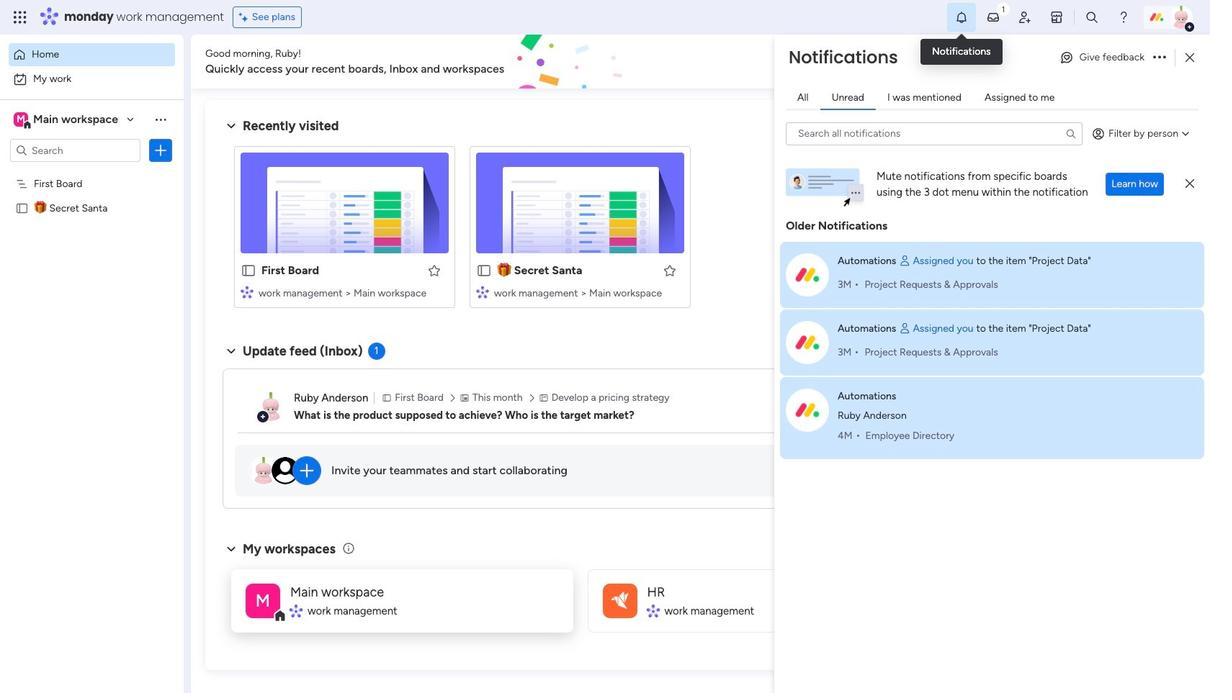 Task type: describe. For each thing, give the bounding box(es) containing it.
1 horizontal spatial options image
[[1153, 53, 1166, 62]]

2 automations image from the top
[[786, 321, 829, 364]]

quick search results list box
[[223, 135, 938, 326]]

close update feed (inbox) image
[[223, 343, 240, 360]]

v2 user feedback image
[[984, 53, 995, 70]]

see plans image
[[239, 9, 252, 25]]

3 automations image from the top
[[786, 389, 829, 432]]

search everything image
[[1085, 10, 1099, 24]]

public board image
[[241, 263, 256, 279]]

getting started element
[[973, 344, 1189, 402]]

workspace options image
[[153, 112, 168, 127]]

add to favorites image
[[427, 263, 442, 278]]

0 vertical spatial ruby anderson image
[[1170, 6, 1193, 29]]

0 vertical spatial option
[[9, 43, 175, 66]]

select product image
[[13, 10, 27, 24]]

Search all notifications search field
[[786, 122, 1083, 145]]

search image
[[1066, 128, 1077, 139]]

monday marketplace image
[[1050, 10, 1064, 24]]

1 vertical spatial option
[[9, 68, 175, 91]]



Task type: locate. For each thing, give the bounding box(es) containing it.
0 vertical spatial workspace image
[[14, 112, 28, 128]]

1 horizontal spatial component image
[[290, 605, 303, 618]]

1 vertical spatial component image
[[290, 605, 303, 618]]

list box
[[0, 168, 184, 415]]

ruby anderson image
[[1170, 6, 1193, 29], [256, 393, 285, 421]]

0 horizontal spatial options image
[[153, 143, 168, 158]]

1 automations image from the top
[[786, 253, 829, 296]]

2 vertical spatial option
[[0, 170, 184, 173]]

help center element
[[973, 413, 1189, 471]]

options image right v2 bolt switch image
[[1153, 53, 1166, 62]]

options image down workspace options icon
[[153, 143, 168, 158]]

component image
[[241, 286, 254, 299], [290, 605, 303, 618]]

give feedback image
[[1060, 50, 1074, 65]]

0 vertical spatial automations image
[[786, 253, 829, 296]]

templates image image
[[986, 109, 1176, 208]]

1 vertical spatial ruby anderson image
[[256, 393, 285, 421]]

1 image
[[997, 1, 1010, 17]]

invite members image
[[1018, 10, 1032, 24]]

1 horizontal spatial ruby anderson image
[[1170, 6, 1193, 29]]

1 vertical spatial options image
[[153, 143, 168, 158]]

update feed image
[[986, 10, 1001, 24]]

Search in workspace field
[[30, 142, 120, 159]]

0 vertical spatial options image
[[1153, 53, 1166, 62]]

1 vertical spatial automations image
[[786, 321, 829, 364]]

0 horizontal spatial workspace image
[[14, 112, 28, 128]]

close my workspaces image
[[223, 541, 240, 558]]

options image
[[1153, 53, 1166, 62], [153, 143, 168, 158]]

2 vertical spatial automations image
[[786, 389, 829, 432]]

public board image
[[15, 201, 29, 215], [476, 263, 492, 279]]

help image
[[1117, 10, 1131, 24]]

workspace image
[[14, 112, 28, 128], [246, 584, 280, 619]]

automations image
[[786, 253, 829, 296], [786, 321, 829, 364], [786, 389, 829, 432]]

0 horizontal spatial component image
[[241, 286, 254, 299]]

1 horizontal spatial public board image
[[476, 263, 492, 279]]

0 vertical spatial component image
[[241, 286, 254, 299]]

0 vertical spatial public board image
[[15, 201, 29, 215]]

0 horizontal spatial ruby anderson image
[[256, 393, 285, 421]]

option
[[9, 43, 175, 66], [9, 68, 175, 91], [0, 170, 184, 173]]

workspace image
[[603, 584, 637, 619], [611, 588, 629, 614]]

workspace selection element
[[14, 111, 120, 130]]

notifications image
[[955, 10, 969, 24]]

1 vertical spatial workspace image
[[246, 584, 280, 619]]

1 horizontal spatial workspace image
[[246, 584, 280, 619]]

None search field
[[786, 122, 1083, 145]]

v2 bolt switch image
[[1097, 54, 1105, 70]]

add to favorites image
[[663, 263, 677, 278]]

dialog
[[775, 35, 1210, 694]]

1 element
[[368, 343, 385, 360]]

1 vertical spatial public board image
[[476, 263, 492, 279]]

close recently visited image
[[223, 117, 240, 135]]

0 horizontal spatial public board image
[[15, 201, 29, 215]]



Task type: vqa. For each thing, say whether or not it's contained in the screenshot.
AM
no



